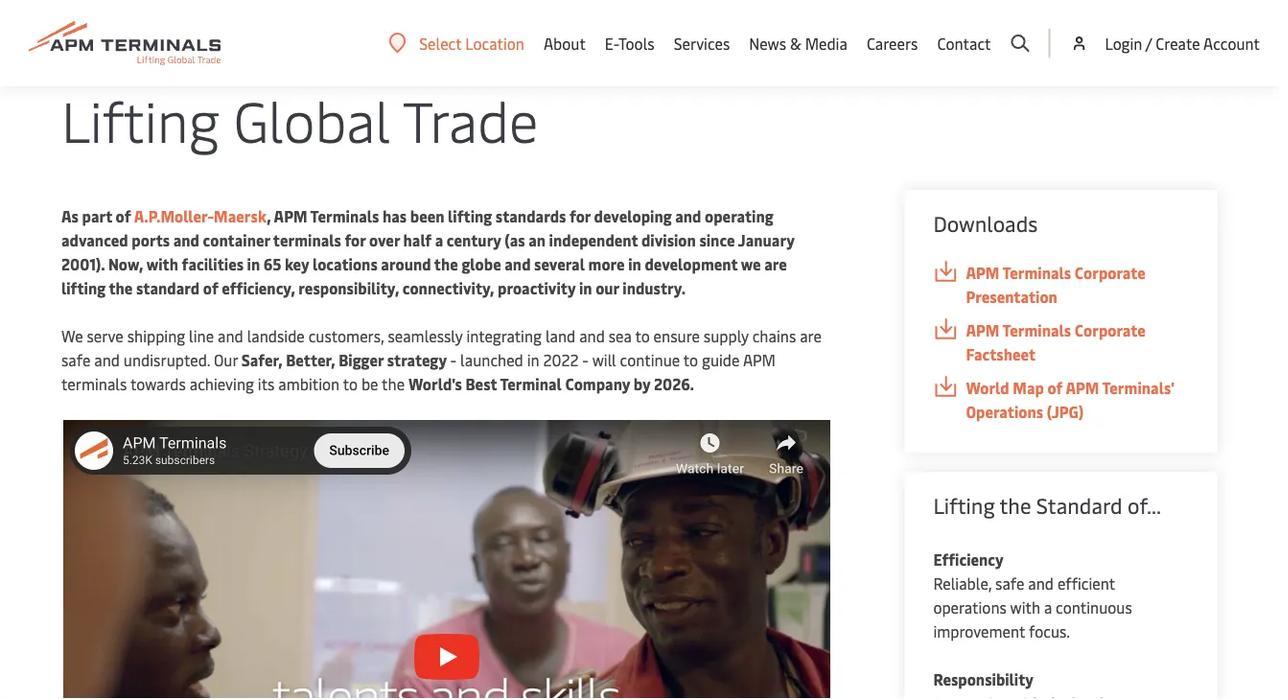 Task type: locate. For each thing, give the bounding box(es) containing it.
our
[[596, 278, 619, 298]]

terminals for apm terminals corporate factsheet
[[1003, 320, 1072, 341]]

ambition
[[278, 374, 340, 394]]

with inside , apm terminals has been lifting standards for developing and operating advanced ports and container terminals for over half a century (as an independent division since january 2001). now, with facilities in 65 key locations around the globe and several more in development we are lifting the standard of efficiency, responsibility, connectivity, proactivity in our industry.
[[147, 254, 178, 274]]

terminals down the presentation
[[1003, 320, 1072, 341]]

1 horizontal spatial to
[[635, 326, 650, 346]]

1 corporate from the top
[[1075, 262, 1146, 283]]

e-tools button
[[605, 0, 655, 86]]

the right be
[[382, 374, 405, 394]]

sea
[[609, 326, 632, 346]]

to inside we serve shipping line and landside customers, seamlessly integrating land and sea to ensure supply chains are safe and undisrupted. our
[[635, 326, 650, 346]]

we left the 'serve'
[[61, 326, 83, 346]]

world's
[[409, 374, 462, 394]]

terminals inside apm terminals corporate presentation
[[1003, 262, 1072, 283]]

1 horizontal spatial a
[[1045, 597, 1053, 618]]

operating
[[705, 206, 774, 226]]

and up will
[[580, 326, 605, 346]]

will
[[593, 350, 617, 370]]

for up independent
[[570, 206, 591, 226]]

0 horizontal spatial lifting
[[61, 278, 106, 298]]

lifting up "century"
[[448, 206, 492, 226]]

apm terminals corporate presentation
[[966, 262, 1146, 307]]

century
[[447, 230, 502, 250]]

now,
[[108, 254, 143, 274]]

efficiency,
[[222, 278, 295, 298]]

terminals inside , apm terminals has been lifting standards for developing and operating advanced ports and container terminals for over half a century (as an independent division since january 2001). now, with facilities in 65 key locations around the globe and several more in development we are lifting the standard of efficiency, responsibility, connectivity, proactivity in our industry.
[[310, 206, 379, 226]]

in inside - launched in 2022 - will continue to guide apm terminals towards achieving its ambition to be the
[[527, 350, 540, 370]]

as part of a.p.moller-maersk
[[61, 206, 267, 226]]

1 horizontal spatial -
[[583, 350, 589, 370]]

1 horizontal spatial global
[[234, 81, 391, 156]]

with inside "efficiency reliable, safe and efficient operations with a continuous improvement focus."
[[1011, 597, 1041, 618]]

lifting
[[448, 206, 492, 226], [61, 278, 106, 298]]

apm terminals corporate factsheet
[[966, 320, 1146, 365]]

2 - from the left
[[583, 350, 589, 370]]

lifting up efficiency
[[934, 491, 995, 519]]

to right sea
[[635, 326, 650, 346]]

a.p.moller-maersk link
[[134, 206, 267, 226]]

0 vertical spatial corporate
[[1075, 262, 1146, 283]]

of...
[[1128, 491, 1162, 519]]

0 horizontal spatial a
[[435, 230, 443, 250]]

serve
[[87, 326, 124, 346]]

0 vertical spatial are
[[765, 254, 787, 274]]

apm down chains
[[743, 350, 776, 370]]

0 horizontal spatial -
[[450, 350, 457, 370]]

half
[[403, 230, 432, 250]]

apm terminals corporate factsheet link
[[934, 318, 1190, 366]]

and up the division
[[676, 206, 702, 226]]

january
[[739, 230, 795, 250]]

since
[[700, 230, 735, 250]]

0 horizontal spatial terminals
[[61, 374, 127, 394]]

news & media button
[[750, 0, 848, 86]]

map
[[1013, 377, 1045, 398]]

1 horizontal spatial terminals
[[273, 230, 341, 250]]

terminals'
[[1103, 377, 1174, 398]]

a right half
[[435, 230, 443, 250]]

we left "do"
[[193, 20, 212, 38]]

1 vertical spatial of
[[203, 278, 218, 298]]

0 vertical spatial lifting
[[61, 81, 220, 156]]

global home > what we do
[[61, 20, 231, 38]]

0 horizontal spatial lifting
[[61, 81, 220, 156]]

the down now,
[[109, 278, 133, 298]]

terminals up the presentation
[[1003, 262, 1072, 283]]

efficiency reliable, safe and efficient operations with a continuous improvement focus.
[[934, 549, 1133, 642]]

e-
[[605, 33, 619, 53]]

apm up the presentation
[[966, 262, 1000, 283]]

1 horizontal spatial lifting
[[448, 206, 492, 226]]

for
[[570, 206, 591, 226], [345, 230, 366, 250]]

create
[[1156, 33, 1201, 53]]

terminals up over on the left top of page
[[310, 206, 379, 226]]

careers button
[[867, 0, 918, 86]]

reliable,
[[934, 573, 992, 594]]

0 horizontal spatial to
[[343, 374, 358, 394]]

0 vertical spatial of
[[116, 206, 131, 226]]

- up world's
[[450, 350, 457, 370]]

1 horizontal spatial we
[[193, 20, 212, 38]]

lifting down the global home > what we do
[[61, 81, 220, 156]]

with
[[147, 254, 178, 274], [1011, 597, 1041, 618]]

1 horizontal spatial lifting
[[934, 491, 995, 519]]

1 horizontal spatial with
[[1011, 597, 1041, 618]]

for up locations
[[345, 230, 366, 250]]

in up terminal
[[527, 350, 540, 370]]

with up standard
[[147, 254, 178, 274]]

and inside "efficiency reliable, safe and efficient operations with a continuous improvement focus."
[[1029, 573, 1054, 594]]

- left will
[[583, 350, 589, 370]]

0 vertical spatial terminals
[[310, 206, 379, 226]]

best
[[466, 374, 497, 394]]

the
[[434, 254, 458, 274], [109, 278, 133, 298], [382, 374, 405, 394], [1000, 491, 1032, 519]]

and left efficient at right bottom
[[1029, 573, 1054, 594]]

land
[[546, 326, 576, 346]]

1 vertical spatial to
[[684, 350, 698, 370]]

terminals inside , apm terminals has been lifting standards for developing and operating advanced ports and container terminals for over half a century (as an independent division since january 2001). now, with facilities in 65 key locations around the globe and several more in development we are lifting the standard of efficiency, responsibility, connectivity, proactivity in our industry.
[[273, 230, 341, 250]]

of up (jpg)
[[1048, 377, 1063, 398]]

about
[[544, 33, 586, 53]]

0 vertical spatial safe
[[61, 350, 90, 370]]

0 horizontal spatial we
[[61, 326, 83, 346]]

news
[[750, 33, 787, 53]]

1 horizontal spatial of
[[203, 278, 218, 298]]

apm right ,
[[274, 206, 307, 226]]

responsibility
[[934, 669, 1034, 690]]

to left be
[[343, 374, 358, 394]]

of right part
[[116, 206, 131, 226]]

several
[[534, 254, 585, 274]]

2 vertical spatial terminals
[[1003, 320, 1072, 341]]

corporate
[[1075, 262, 1146, 283], [1075, 320, 1146, 341]]

the inside - launched in 2022 - will continue to guide apm terminals towards achieving its ambition to be the
[[382, 374, 405, 394]]

1 vertical spatial lifting
[[61, 278, 106, 298]]

0 horizontal spatial safe
[[61, 350, 90, 370]]

0 horizontal spatial are
[[765, 254, 787, 274]]

1 vertical spatial with
[[1011, 597, 1041, 618]]

1 vertical spatial for
[[345, 230, 366, 250]]

bigger
[[339, 350, 384, 370]]

apm up (jpg)
[[1066, 377, 1100, 398]]

apm inside world map of apm terminals' operations (jpg)
[[1066, 377, 1100, 398]]

1 vertical spatial terminals
[[61, 374, 127, 394]]

to
[[635, 326, 650, 346], [684, 350, 698, 370], [343, 374, 358, 394]]

0 horizontal spatial with
[[147, 254, 178, 274]]

better,
[[286, 350, 335, 370]]

guide
[[702, 350, 740, 370]]

key
[[285, 254, 309, 274]]

terminals down the 'serve'
[[61, 374, 127, 394]]

are
[[765, 254, 787, 274], [800, 326, 822, 346]]

0 vertical spatial with
[[147, 254, 178, 274]]

1 vertical spatial are
[[800, 326, 822, 346]]

2 horizontal spatial of
[[1048, 377, 1063, 398]]

and up our
[[218, 326, 243, 346]]

1 vertical spatial safe
[[996, 573, 1025, 594]]

safer,
[[242, 350, 283, 370]]

1 - from the left
[[450, 350, 457, 370]]

corporate inside apm terminals corporate presentation
[[1075, 262, 1146, 283]]

towards
[[130, 374, 186, 394]]

landside
[[247, 326, 305, 346]]

1 horizontal spatial safe
[[996, 573, 1025, 594]]

lifting the standard of...
[[934, 491, 1162, 519]]

in
[[247, 254, 260, 274], [629, 254, 642, 274], [579, 278, 592, 298], [527, 350, 540, 370]]

0 vertical spatial a
[[435, 230, 443, 250]]

safer, better, bigger strategy
[[239, 350, 450, 370]]

safe down the 'serve'
[[61, 350, 90, 370]]

has
[[383, 206, 407, 226]]

1 vertical spatial terminals
[[1003, 262, 1072, 283]]

1 vertical spatial global
[[234, 81, 391, 156]]

lifting down the 2001).
[[61, 278, 106, 298]]

independent
[[549, 230, 638, 250]]

terminals inside apm terminals corporate factsheet
[[1003, 320, 1072, 341]]

0 vertical spatial to
[[635, 326, 650, 346]]

a up focus.
[[1045, 597, 1053, 618]]

are right the we
[[765, 254, 787, 274]]

an
[[529, 230, 546, 250]]

world
[[966, 377, 1010, 398]]

2 corporate from the top
[[1075, 320, 1146, 341]]

0 horizontal spatial for
[[345, 230, 366, 250]]

account
[[1204, 33, 1261, 53]]

2 vertical spatial of
[[1048, 377, 1063, 398]]

lifting for lifting the standard of...
[[934, 491, 995, 519]]

terminals
[[273, 230, 341, 250], [61, 374, 127, 394]]

are inside we serve shipping line and landside customers, seamlessly integrating land and sea to ensure supply chains are safe and undisrupted. our
[[800, 326, 822, 346]]

1 horizontal spatial are
[[800, 326, 822, 346]]

1 vertical spatial lifting
[[934, 491, 995, 519]]

0 vertical spatial for
[[570, 206, 591, 226]]

in right more
[[629, 254, 642, 274]]

been
[[410, 206, 445, 226]]

apm up factsheet in the right of the page
[[966, 320, 1000, 341]]

terminal
[[500, 374, 562, 394]]

terminals up key
[[273, 230, 341, 250]]

apm
[[274, 206, 307, 226], [966, 262, 1000, 283], [966, 320, 1000, 341], [743, 350, 776, 370], [1066, 377, 1100, 398]]

of down facilities
[[203, 278, 218, 298]]

1 vertical spatial a
[[1045, 597, 1053, 618]]

to down ensure
[[684, 350, 698, 370]]

world's best terminal company by 2026.
[[409, 374, 697, 394]]

1 vertical spatial we
[[61, 326, 83, 346]]

are right chains
[[800, 326, 822, 346]]

-
[[450, 350, 457, 370], [583, 350, 589, 370]]

1 vertical spatial corporate
[[1075, 320, 1146, 341]]

corporate inside apm terminals corporate factsheet
[[1075, 320, 1146, 341]]

0 horizontal spatial global
[[61, 20, 100, 38]]

0 vertical spatial terminals
[[273, 230, 341, 250]]

safe
[[61, 350, 90, 370], [996, 573, 1025, 594]]

1 horizontal spatial for
[[570, 206, 591, 226]]

corporate up the apm terminals corporate factsheet link
[[1075, 262, 1146, 283]]

0 horizontal spatial of
[[116, 206, 131, 226]]

customers,
[[309, 326, 384, 346]]

safe inside "efficiency reliable, safe and efficient operations with a continuous improvement focus."
[[996, 573, 1025, 594]]

services button
[[674, 0, 730, 86]]

with up focus.
[[1011, 597, 1041, 618]]

safe up operations
[[996, 573, 1025, 594]]

we
[[741, 254, 761, 274]]

corporate up terminals'
[[1075, 320, 1146, 341]]

standard
[[136, 278, 200, 298]]

lifting for lifting global trade
[[61, 81, 220, 156]]

of inside world map of apm terminals' operations (jpg)
[[1048, 377, 1063, 398]]



Task type: describe. For each thing, give the bounding box(es) containing it.
shipping
[[127, 326, 185, 346]]

chains
[[753, 326, 796, 346]]

connectivity,
[[403, 278, 494, 298]]

65
[[264, 254, 281, 274]]

apm inside apm terminals corporate presentation
[[966, 262, 1000, 283]]

about button
[[544, 0, 586, 86]]

factsheet
[[966, 344, 1036, 365]]

be
[[362, 374, 378, 394]]

efficiency
[[934, 549, 1004, 570]]

as
[[61, 206, 79, 226]]

apm inside apm terminals corporate factsheet
[[966, 320, 1000, 341]]

maersk
[[214, 206, 267, 226]]

operations
[[966, 401, 1044, 422]]

continuous
[[1056, 597, 1133, 618]]

of inside , apm terminals has been lifting standards for developing and operating advanced ports and container terminals for over half a century (as an independent division since january 2001). now, with facilities in 65 key locations around the globe and several more in development we are lifting the standard of efficiency, responsibility, connectivity, proactivity in our industry.
[[203, 278, 218, 298]]

tools
[[619, 33, 655, 53]]

2 horizontal spatial to
[[684, 350, 698, 370]]

integrating
[[467, 326, 542, 346]]

the left standard
[[1000, 491, 1032, 519]]

>
[[147, 20, 154, 38]]

what
[[158, 20, 190, 38]]

a inside "efficiency reliable, safe and efficient operations with a continuous improvement focus."
[[1045, 597, 1053, 618]]

in left our
[[579, 278, 592, 298]]

2026.
[[654, 374, 694, 394]]

select
[[419, 33, 462, 53]]

standards
[[496, 206, 566, 226]]

line
[[189, 326, 214, 346]]

contact
[[938, 33, 991, 53]]

facilities
[[182, 254, 244, 274]]

undisrupted.
[[124, 350, 210, 370]]

media
[[805, 33, 848, 53]]

standard
[[1037, 491, 1123, 519]]

login
[[1106, 33, 1143, 53]]

downloads
[[934, 209, 1038, 237]]

lifting global trade
[[61, 81, 539, 156]]

/
[[1146, 33, 1152, 53]]

ensure
[[654, 326, 700, 346]]

efficient
[[1058, 573, 1116, 594]]

launched
[[461, 350, 524, 370]]

supply
[[704, 326, 749, 346]]

of for as
[[116, 206, 131, 226]]

0 vertical spatial lifting
[[448, 206, 492, 226]]

world map of apm terminals' operations (jpg)
[[966, 377, 1174, 422]]

terminals inside - launched in 2022 - will continue to guide apm terminals towards achieving its ambition to be the
[[61, 374, 127, 394]]

location
[[465, 33, 525, 53]]

around
[[381, 254, 431, 274]]

development
[[645, 254, 738, 274]]

proactivity
[[498, 278, 576, 298]]

strategy
[[387, 350, 447, 370]]

terminals for apm terminals corporate presentation
[[1003, 262, 1072, 283]]

careers
[[867, 33, 918, 53]]

are inside , apm terminals has been lifting standards for developing and operating advanced ports and container terminals for over half a century (as an independent division since january 2001). now, with facilities in 65 key locations around the globe and several more in development we are lifting the standard of efficiency, responsibility, connectivity, proactivity in our industry.
[[765, 254, 787, 274]]

a inside , apm terminals has been lifting standards for developing and operating advanced ports and container terminals for over half a century (as an independent division since january 2001). now, with facilities in 65 key locations around the globe and several more in development we are lifting the standard of efficiency, responsibility, connectivity, proactivity in our industry.
[[435, 230, 443, 250]]

services
[[674, 33, 730, 53]]

in left 65
[[247, 254, 260, 274]]

the up connectivity,
[[434, 254, 458, 274]]

of for world
[[1048, 377, 1063, 398]]

operations
[[934, 597, 1007, 618]]

,
[[267, 206, 271, 226]]

select location button
[[389, 32, 525, 53]]

login / create account
[[1106, 33, 1261, 53]]

e-tools
[[605, 33, 655, 53]]

continue
[[620, 350, 680, 370]]

apm inside - launched in 2022 - will continue to guide apm terminals towards achieving its ambition to be the
[[743, 350, 776, 370]]

we serve shipping line and landside customers, seamlessly integrating land and sea to ensure supply chains are safe and undisrupted. our
[[61, 326, 822, 370]]

- launched in 2022 - will continue to guide apm terminals towards achieving its ambition to be the
[[61, 350, 776, 394]]

its
[[258, 374, 275, 394]]

a.p.moller-
[[134, 206, 214, 226]]

home
[[103, 20, 139, 38]]

(as
[[505, 230, 525, 250]]

container
[[203, 230, 270, 250]]

2 vertical spatial to
[[343, 374, 358, 394]]

locations
[[313, 254, 378, 274]]

ports
[[132, 230, 170, 250]]

responsibility,
[[299, 278, 399, 298]]

&
[[790, 33, 802, 53]]

and down the 'serve'
[[94, 350, 120, 370]]

trade
[[403, 81, 539, 156]]

, apm terminals has been lifting standards for developing and operating advanced ports and container terminals for over half a century (as an independent division since january 2001). now, with facilities in 65 key locations around the globe and several more in development we are lifting the standard of efficiency, responsibility, connectivity, proactivity in our industry.
[[61, 206, 795, 298]]

login / create account link
[[1070, 0, 1261, 86]]

0 vertical spatial global
[[61, 20, 100, 38]]

select location
[[419, 33, 525, 53]]

over
[[369, 230, 400, 250]]

by
[[634, 374, 651, 394]]

we inside we serve shipping line and landside customers, seamlessly integrating land and sea to ensure supply chains are safe and undisrupted. our
[[61, 326, 83, 346]]

corporate for apm terminals corporate presentation
[[1075, 262, 1146, 283]]

developing
[[594, 206, 672, 226]]

corporate for apm terminals corporate factsheet
[[1075, 320, 1146, 341]]

and down the (as
[[505, 254, 531, 274]]

apm terminals corporate presentation link
[[934, 261, 1190, 309]]

and down 'a.p.moller-'
[[173, 230, 200, 250]]

(jpg)
[[1047, 401, 1084, 422]]

globe
[[462, 254, 501, 274]]

our
[[214, 350, 239, 370]]

advanced
[[61, 230, 128, 250]]

division
[[642, 230, 696, 250]]

news & media
[[750, 33, 848, 53]]

do
[[215, 20, 231, 38]]

apm inside , apm terminals has been lifting standards for developing and operating advanced ports and container terminals for over half a century (as an independent division since january 2001). now, with facilities in 65 key locations around the globe and several more in development we are lifting the standard of efficiency, responsibility, connectivity, proactivity in our industry.
[[274, 206, 307, 226]]

safe inside we serve shipping line and landside customers, seamlessly integrating land and sea to ensure supply chains are safe and undisrupted. our
[[61, 350, 90, 370]]

2001).
[[61, 254, 105, 274]]

contact button
[[938, 0, 991, 86]]

0 vertical spatial we
[[193, 20, 212, 38]]



Task type: vqa. For each thing, say whether or not it's contained in the screenshot.
industry. at top
yes



